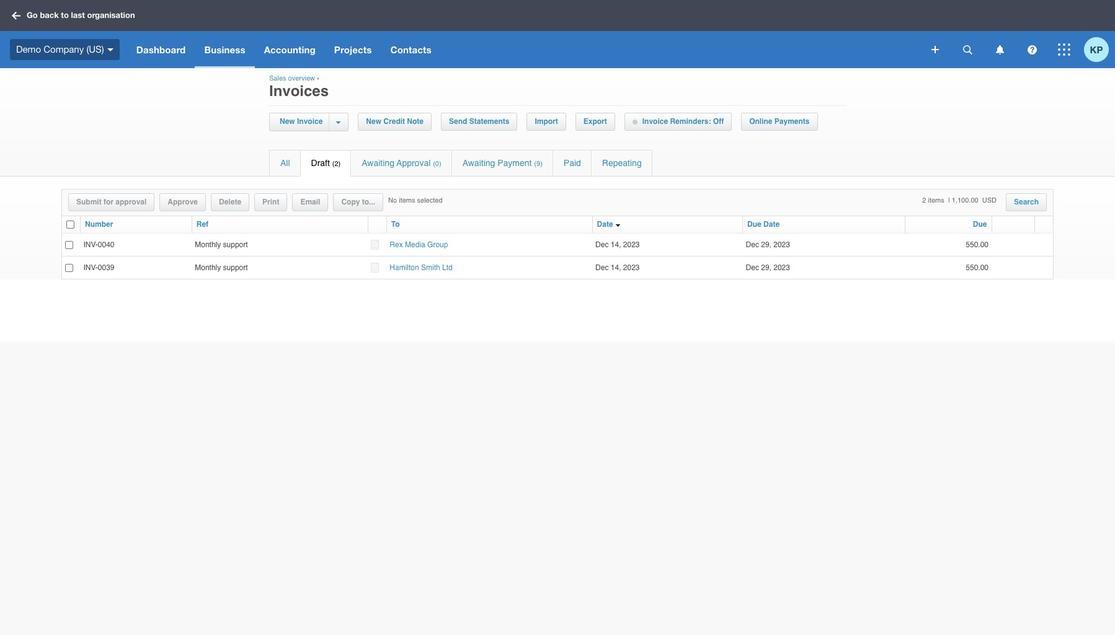 Task type: describe. For each thing, give the bounding box(es) containing it.
submit for approval link
[[69, 194, 154, 211]]

2 invoice from the left
[[643, 117, 668, 126]]

awaiting for awaiting payment
[[463, 158, 495, 168]]

search
[[1014, 198, 1039, 207]]

sales overview › invoices
[[269, 74, 329, 100]]

svg image inside "go back to last organisation" link
[[12, 11, 20, 20]]

print link
[[255, 194, 287, 211]]

dashboard
[[136, 44, 186, 55]]

new invoice
[[280, 117, 323, 126]]

due link
[[973, 220, 987, 229]]

inv- for inv-0040
[[83, 240, 98, 249]]

all link
[[270, 151, 300, 176]]

hamilton smith ltd link
[[390, 263, 453, 272]]

14, for group
[[611, 240, 621, 249]]

overview
[[288, 74, 315, 83]]

invoice reminders:                                  off link
[[625, 114, 732, 130]]

reminders:
[[670, 117, 711, 126]]

send statements link
[[442, 114, 517, 130]]

payment
[[498, 158, 532, 168]]

new for new invoice
[[280, 117, 295, 126]]

print
[[262, 198, 279, 207]]

approval
[[116, 198, 147, 207]]

export link
[[576, 114, 615, 130]]

online payments link
[[742, 114, 817, 130]]

draft
[[311, 158, 330, 168]]

support for 0040
[[223, 240, 248, 249]]

business button
[[195, 31, 255, 68]]

invoices
[[269, 83, 329, 100]]

credit
[[384, 117, 405, 126]]

copy to... link
[[334, 194, 383, 211]]

0039
[[98, 263, 114, 272]]

repeating link
[[592, 151, 652, 176]]

contacts button
[[381, 31, 441, 68]]

hamilton smith ltd
[[390, 263, 453, 272]]

(0)
[[433, 160, 442, 168]]

number
[[85, 220, 113, 229]]

2 items                          | 1,100.00                              usd
[[923, 197, 997, 205]]

›
[[317, 74, 319, 83]]

accounting button
[[255, 31, 325, 68]]

sales overview link
[[269, 74, 315, 83]]

submit
[[76, 198, 102, 207]]

last
[[71, 10, 85, 20]]

date inside due date link
[[764, 220, 780, 229]]

monthly support for inv-0040
[[195, 240, 248, 249]]

projects
[[334, 44, 372, 55]]

company
[[44, 44, 84, 54]]

ref link
[[197, 220, 209, 229]]

ltd
[[442, 263, 453, 272]]

approval
[[397, 158, 431, 168]]

new invoice link
[[277, 114, 329, 130]]

submit for approval
[[76, 198, 147, 207]]

date link
[[597, 220, 613, 229]]

accounting
[[264, 44, 316, 55]]

for
[[104, 198, 114, 207]]

email link
[[293, 194, 328, 211]]

(2)
[[332, 160, 341, 168]]

copy
[[341, 198, 360, 207]]

inv-0040
[[83, 240, 114, 249]]

(us)
[[86, 44, 104, 54]]

search link
[[1007, 194, 1047, 211]]

send
[[449, 117, 467, 126]]

awaiting approval (0)
[[362, 158, 442, 168]]

repeating
[[602, 158, 642, 168]]

dec 29, 2023 for ltd
[[746, 263, 795, 272]]

dec 14, 2023 for hamilton smith ltd
[[596, 263, 640, 272]]

paid link
[[553, 151, 591, 176]]

approve link
[[160, 194, 205, 211]]

go back to last organisation link
[[7, 4, 142, 27]]

selected
[[417, 197, 443, 205]]

14, for ltd
[[611, 263, 621, 272]]

sales
[[269, 74, 286, 83]]

support for 0039
[[223, 263, 248, 272]]

banner containing kp
[[0, 0, 1116, 68]]

2
[[923, 197, 927, 205]]



Task type: locate. For each thing, give the bounding box(es) containing it.
1 new from the left
[[280, 117, 295, 126]]

2 monthly from the top
[[195, 263, 221, 272]]

(9)
[[534, 160, 543, 168]]

statements
[[469, 117, 510, 126]]

2 550.00 from the top
[[966, 263, 989, 272]]

1 monthly support from the top
[[195, 240, 248, 249]]

1 date from the left
[[597, 220, 613, 229]]

to...
[[362, 198, 375, 207]]

550.00
[[966, 240, 989, 249], [966, 263, 989, 272]]

1 vertical spatial dec 14, 2023
[[596, 263, 640, 272]]

rex
[[390, 240, 403, 249]]

new for new credit note
[[366, 117, 382, 126]]

2 due from the left
[[973, 220, 987, 229]]

None checkbox
[[66, 221, 74, 229]]

approve
[[168, 198, 198, 207]]

no
[[388, 197, 397, 205]]

due date link
[[748, 220, 780, 229]]

0 horizontal spatial items
[[399, 197, 415, 205]]

1 vertical spatial inv-
[[83, 263, 98, 272]]

new credit note
[[366, 117, 424, 126]]

0 vertical spatial dec 14, 2023
[[596, 240, 640, 249]]

support
[[223, 240, 248, 249], [223, 263, 248, 272]]

2 14, from the top
[[611, 263, 621, 272]]

1 vertical spatial 14,
[[611, 263, 621, 272]]

monthly for inv-0040
[[195, 240, 221, 249]]

online
[[750, 117, 773, 126]]

0 vertical spatial monthly
[[195, 240, 221, 249]]

1 dec 14, 2023 from the top
[[596, 240, 640, 249]]

draft (2)
[[311, 158, 341, 168]]

inv- for inv-0039
[[83, 263, 98, 272]]

items right the no
[[399, 197, 415, 205]]

new down invoices
[[280, 117, 295, 126]]

29, for ltd
[[761, 263, 772, 272]]

1 items from the left
[[399, 197, 415, 205]]

export
[[584, 117, 607, 126]]

rex media group
[[390, 240, 448, 249]]

1 vertical spatial monthly
[[195, 263, 221, 272]]

rex media group link
[[390, 240, 448, 249]]

invoice down invoices
[[297, 117, 323, 126]]

awaiting left payment
[[463, 158, 495, 168]]

0040
[[98, 240, 114, 249]]

dashboard link
[[127, 31, 195, 68]]

2 monthly support from the top
[[195, 263, 248, 272]]

1 horizontal spatial new
[[366, 117, 382, 126]]

2 items from the left
[[928, 197, 945, 205]]

1 vertical spatial monthly support
[[195, 263, 248, 272]]

invoice reminders:                                  off
[[643, 117, 724, 126]]

1 29, from the top
[[761, 240, 772, 249]]

send statements
[[449, 117, 510, 126]]

copy to...
[[341, 198, 375, 207]]

awaiting left approval
[[362, 158, 395, 168]]

29,
[[761, 240, 772, 249], [761, 263, 772, 272]]

new left credit
[[366, 117, 382, 126]]

2 date from the left
[[764, 220, 780, 229]]

550.00 for hamilton smith ltd
[[966, 263, 989, 272]]

svg image
[[1028, 45, 1037, 54], [932, 46, 939, 53]]

ref
[[197, 220, 209, 229]]

dec 14, 2023 for rex media group
[[596, 240, 640, 249]]

to
[[61, 10, 69, 20]]

2 support from the top
[[223, 263, 248, 272]]

import link
[[528, 114, 566, 130]]

14,
[[611, 240, 621, 249], [611, 263, 621, 272]]

2 new from the left
[[366, 117, 382, 126]]

smith
[[421, 263, 440, 272]]

online payments
[[750, 117, 810, 126]]

off
[[713, 117, 724, 126]]

new credit note link
[[359, 114, 431, 130]]

1 support from the top
[[223, 240, 248, 249]]

number link
[[85, 220, 113, 229]]

550.00 for rex media group
[[966, 240, 989, 249]]

due for due date
[[748, 220, 762, 229]]

1 vertical spatial support
[[223, 263, 248, 272]]

inv-
[[83, 240, 98, 249], [83, 263, 98, 272]]

due
[[748, 220, 762, 229], [973, 220, 987, 229]]

demo company (us) button
[[0, 31, 127, 68]]

kp button
[[1084, 31, 1116, 68]]

1 horizontal spatial due
[[973, 220, 987, 229]]

delete
[[219, 198, 241, 207]]

1 horizontal spatial awaiting
[[463, 158, 495, 168]]

items
[[399, 197, 415, 205], [928, 197, 945, 205]]

1 horizontal spatial date
[[764, 220, 780, 229]]

media
[[405, 240, 425, 249]]

payments
[[775, 117, 810, 126]]

all
[[280, 158, 290, 168]]

1 vertical spatial 29,
[[761, 263, 772, 272]]

1 invoice from the left
[[297, 117, 323, 126]]

0 horizontal spatial awaiting
[[362, 158, 395, 168]]

go
[[27, 10, 38, 20]]

1 horizontal spatial invoice
[[643, 117, 668, 126]]

to
[[391, 220, 400, 229]]

1 awaiting from the left
[[362, 158, 395, 168]]

due for due link
[[973, 220, 987, 229]]

2023
[[623, 240, 640, 249], [774, 240, 790, 249], [623, 263, 640, 272], [774, 263, 790, 272]]

to link
[[391, 220, 400, 229]]

2 29, from the top
[[761, 263, 772, 272]]

invoice
[[297, 117, 323, 126], [643, 117, 668, 126]]

awaiting for awaiting approval
[[362, 158, 395, 168]]

no items selected
[[388, 197, 443, 205]]

0 horizontal spatial due
[[748, 220, 762, 229]]

awaiting payment (9)
[[463, 158, 543, 168]]

projects button
[[325, 31, 381, 68]]

1 14, from the top
[[611, 240, 621, 249]]

delete link
[[212, 194, 249, 211]]

paid
[[564, 158, 581, 168]]

1 vertical spatial 550.00
[[966, 263, 989, 272]]

2 dec 14, 2023 from the top
[[596, 263, 640, 272]]

0 vertical spatial support
[[223, 240, 248, 249]]

items for 2
[[928, 197, 945, 205]]

back
[[40, 10, 59, 20]]

import
[[535, 117, 558, 126]]

email
[[301, 198, 320, 207]]

monthly support for inv-0039
[[195, 263, 248, 272]]

monthly for inv-0039
[[195, 263, 221, 272]]

1 horizontal spatial items
[[928, 197, 945, 205]]

29, for group
[[761, 240, 772, 249]]

0 vertical spatial 29,
[[761, 240, 772, 249]]

organisation
[[87, 10, 135, 20]]

1 dec 29, 2023 from the top
[[746, 240, 795, 249]]

banner
[[0, 0, 1116, 68]]

0 horizontal spatial svg image
[[932, 46, 939, 53]]

inv- down the number link
[[83, 240, 98, 249]]

None checkbox
[[65, 241, 73, 249], [65, 264, 73, 272], [65, 241, 73, 249], [65, 264, 73, 272]]

0 horizontal spatial date
[[597, 220, 613, 229]]

0 vertical spatial monthly support
[[195, 240, 248, 249]]

dec 14, 2023
[[596, 240, 640, 249], [596, 263, 640, 272]]

0 vertical spatial 550.00
[[966, 240, 989, 249]]

hamilton
[[390, 263, 419, 272]]

0 horizontal spatial new
[[280, 117, 295, 126]]

1 inv- from the top
[[83, 240, 98, 249]]

kp
[[1090, 44, 1103, 55]]

inv- down inv-0040
[[83, 263, 98, 272]]

demo company (us)
[[16, 44, 104, 54]]

items for no
[[399, 197, 415, 205]]

0 vertical spatial 14,
[[611, 240, 621, 249]]

inv-0039
[[83, 263, 114, 272]]

0 vertical spatial inv-
[[83, 240, 98, 249]]

2 dec 29, 2023 from the top
[[746, 263, 795, 272]]

items right the 2
[[928, 197, 945, 205]]

2 inv- from the top
[[83, 263, 98, 272]]

invoice left the reminders: at right top
[[643, 117, 668, 126]]

awaiting
[[362, 158, 395, 168], [463, 158, 495, 168]]

business
[[204, 44, 245, 55]]

note
[[407, 117, 424, 126]]

go back to last organisation
[[27, 10, 135, 20]]

1 550.00 from the top
[[966, 240, 989, 249]]

new
[[280, 117, 295, 126], [366, 117, 382, 126]]

1 monthly from the top
[[195, 240, 221, 249]]

1 vertical spatial dec 29, 2023
[[746, 263, 795, 272]]

1 due from the left
[[748, 220, 762, 229]]

dec
[[596, 240, 609, 249], [746, 240, 759, 249], [596, 263, 609, 272], [746, 263, 759, 272]]

2 awaiting from the left
[[463, 158, 495, 168]]

svg image
[[12, 11, 20, 20], [1058, 43, 1071, 56], [963, 45, 972, 54], [996, 45, 1004, 54], [107, 48, 113, 51]]

dec 29, 2023
[[746, 240, 795, 249], [746, 263, 795, 272]]

svg image inside demo company (us) popup button
[[107, 48, 113, 51]]

1 horizontal spatial svg image
[[1028, 45, 1037, 54]]

contacts
[[391, 44, 432, 55]]

0 vertical spatial dec 29, 2023
[[746, 240, 795, 249]]

0 horizontal spatial invoice
[[297, 117, 323, 126]]

dec 29, 2023 for group
[[746, 240, 795, 249]]

group
[[427, 240, 448, 249]]



Task type: vqa. For each thing, say whether or not it's contained in the screenshot.
up in the top right of the page
no



